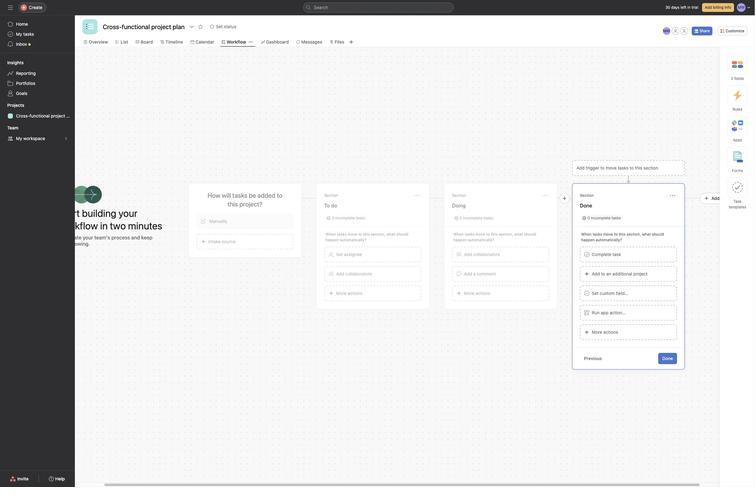 Task type: vqa. For each thing, say whether or not it's contained in the screenshot.
third Mark complete icon from the top
no



Task type: locate. For each thing, give the bounding box(es) containing it.
1 horizontal spatial 0
[[588, 215, 590, 220]]

2 horizontal spatial section,
[[627, 232, 641, 236]]

0 vertical spatial collaborators
[[473, 252, 500, 257]]

1 horizontal spatial when tasks move to this section, what should happen automatically?
[[454, 232, 537, 242]]

2 horizontal spatial happen
[[581, 237, 595, 242]]

set left custom
[[592, 290, 599, 296]]

search button
[[303, 3, 454, 13]]

set status button
[[208, 22, 239, 31]]

1 horizontal spatial 0 incomplete tasks
[[588, 215, 621, 220]]

add inside button
[[464, 271, 472, 276]]

1 section from the left
[[324, 193, 338, 198]]

move
[[606, 165, 617, 170], [348, 232, 358, 236], [476, 232, 485, 236], [604, 232, 613, 236]]

1 vertical spatial done button
[[659, 353, 677, 364]]

1 horizontal spatial add collaborators button
[[452, 247, 549, 262]]

2 what from the left
[[514, 232, 523, 236]]

add for comment
[[464, 271, 472, 276]]

0 horizontal spatial add collaborators button
[[324, 266, 422, 282]]

task
[[613, 252, 621, 257]]

0 horizontal spatial add collaborators
[[336, 271, 372, 276]]

to left section
[[630, 165, 634, 170]]

0
[[460, 215, 462, 220], [588, 215, 590, 220]]

1 horizontal spatial section,
[[499, 232, 513, 236]]

fields
[[735, 76, 744, 81]]

2 happen from the left
[[454, 237, 467, 242]]

0 horizontal spatial section,
[[371, 232, 386, 236]]

this up set assignee button
[[363, 232, 370, 236]]

2 horizontal spatial automatically?
[[596, 237, 622, 242]]

messages
[[301, 39, 322, 45]]

2 my from the top
[[16, 136, 22, 141]]

1 incomplete from the left
[[335, 215, 355, 220]]

team
[[7, 125, 18, 130]]

3 incomplete from the left
[[591, 215, 611, 220]]

1 horizontal spatial section
[[452, 193, 466, 198]]

2 horizontal spatial should
[[652, 232, 664, 236]]

1 when from the left
[[326, 232, 336, 236]]

help
[[55, 476, 65, 481]]

1 vertical spatial add collaborators button
[[324, 266, 422, 282]]

customize button
[[718, 27, 748, 35]]

collaborators
[[473, 252, 500, 257], [346, 271, 372, 276]]

section for to do
[[324, 193, 338, 198]]

0 horizontal spatial section
[[324, 193, 338, 198]]

status
[[224, 24, 236, 29]]

to up task
[[614, 232, 618, 236]]

incomplete for done
[[591, 215, 611, 220]]

1 horizontal spatial set
[[336, 252, 343, 257]]

complete task button
[[580, 247, 677, 262]]

1 horizontal spatial should
[[524, 232, 537, 236]]

share
[[700, 29, 710, 33]]

1 when tasks move to this section, what should happen automatically? from the left
[[326, 232, 409, 242]]

add collaborators up add a comment
[[464, 252, 500, 257]]

in right left
[[688, 5, 691, 10]]

move for to do
[[348, 232, 358, 236]]

collaborators up 'comment'
[[473, 252, 500, 257]]

add for an
[[592, 271, 600, 276]]

previous button
[[580, 353, 606, 364]]

0 horizontal spatial happen
[[326, 237, 339, 242]]

this up task
[[619, 232, 626, 236]]

0 incomplete tasks for done
[[588, 215, 621, 220]]

board link
[[136, 39, 153, 45]]

my inside global element
[[16, 31, 22, 37]]

team's
[[94, 235, 110, 240]]

2 section, from the left
[[499, 232, 513, 236]]

2 horizontal spatial when
[[581, 232, 592, 236]]

goals link
[[3, 88, 71, 98]]

my up inbox
[[16, 31, 22, 37]]

1 vertical spatial in
[[100, 220, 108, 231]]

done for done button to the bottom
[[663, 356, 673, 361]]

should for doing
[[524, 232, 537, 236]]

3 should from the left
[[652, 232, 664, 236]]

0 horizontal spatial 0 incomplete tasks
[[460, 215, 493, 220]]

a
[[473, 271, 476, 276]]

when for to do
[[326, 232, 336, 236]]

3 happen from the left
[[581, 237, 595, 242]]

2 should from the left
[[524, 232, 537, 236]]

1 horizontal spatial in
[[688, 5, 691, 10]]

1 happen from the left
[[326, 237, 339, 242]]

my tasks
[[16, 31, 34, 37]]

0 vertical spatial in
[[688, 5, 691, 10]]

add to an additional project
[[592, 271, 648, 276]]

2 0 incomplete tasks from the left
[[588, 215, 621, 220]]

collaborators down assignee
[[346, 271, 372, 276]]

2 horizontal spatial incomplete
[[591, 215, 611, 220]]

1 vertical spatial add collaborators
[[336, 271, 372, 276]]

search list box
[[303, 3, 454, 13]]

2 vertical spatial set
[[592, 290, 599, 296]]

my down team in the top of the page
[[16, 136, 22, 141]]

done button
[[580, 200, 677, 211], [659, 353, 677, 364]]

0 vertical spatial set
[[216, 24, 223, 29]]

dashboard
[[266, 39, 289, 45]]

0 horizontal spatial collaborators
[[346, 271, 372, 276]]

1 vertical spatial my
[[16, 136, 22, 141]]

1 vertical spatial done
[[663, 356, 673, 361]]

inbox
[[16, 41, 27, 47]]

3 section, from the left
[[627, 232, 641, 236]]

when for done
[[581, 232, 592, 236]]

move for done
[[604, 232, 613, 236]]

3 what from the left
[[642, 232, 651, 236]]

2 incomplete from the left
[[463, 215, 483, 220]]

project left plan
[[51, 113, 65, 118]]

0 horizontal spatial done
[[580, 203, 592, 208]]

2 horizontal spatial set
[[592, 290, 599, 296]]

add left billing at the right of page
[[705, 5, 712, 10]]

30 days left in trial
[[666, 5, 699, 10]]

when tasks move to this section, what should happen automatically? for to do
[[326, 232, 409, 242]]

trial
[[692, 5, 699, 10]]

teams element
[[0, 122, 75, 145]]

task
[[734, 199, 742, 204]]

process
[[112, 235, 130, 240]]

list
[[121, 39, 128, 45]]

add trigger to move tasks to this section button
[[572, 160, 685, 176]]

should for to do
[[396, 232, 409, 236]]

to right trigger
[[601, 165, 605, 170]]

0 horizontal spatial set
[[216, 24, 223, 29]]

section, for doing
[[499, 232, 513, 236]]

reporting
[[16, 71, 36, 76]]

set for set status
[[216, 24, 223, 29]]

2 section from the left
[[452, 193, 466, 198]]

0 horizontal spatial when tasks move to this section, what should happen automatically?
[[326, 232, 409, 242]]

2 horizontal spatial section
[[580, 193, 594, 198]]

1 horizontal spatial when
[[454, 232, 464, 236]]

set inside button
[[336, 252, 343, 257]]

set assignee
[[336, 252, 362, 257]]

invite
[[17, 476, 29, 481]]

1 vertical spatial your
[[83, 235, 93, 240]]

add to an additional project button
[[580, 266, 677, 282]]

1 horizontal spatial incomplete
[[463, 215, 483, 220]]

complete
[[592, 252, 612, 257]]

this
[[635, 165, 643, 170], [363, 232, 370, 236], [491, 232, 498, 236], [619, 232, 626, 236]]

this left section
[[635, 165, 643, 170]]

0 horizontal spatial in
[[100, 220, 108, 231]]

0 incomplete tasks for doing
[[460, 215, 493, 220]]

0 horizontal spatial automatically?
[[340, 237, 367, 242]]

info
[[725, 5, 732, 10]]

automatically? for to do
[[340, 237, 367, 242]]

3 automatically? from the left
[[596, 237, 622, 242]]

0 vertical spatial done
[[580, 203, 592, 208]]

workflow
[[59, 220, 98, 231]]

1 vertical spatial set
[[336, 252, 343, 257]]

actions
[[604, 329, 618, 335]]

workspace
[[23, 136, 45, 141]]

when tasks move to this section, what should happen automatically? for done
[[581, 232, 664, 242]]

0 horizontal spatial project
[[51, 113, 65, 118]]

1 my from the top
[[16, 31, 22, 37]]

section, down doing button
[[499, 232, 513, 236]]

2 automatically? from the left
[[468, 237, 494, 242]]

your left team's
[[83, 235, 93, 240]]

2 0 from the left
[[588, 215, 590, 220]]

1 vertical spatial project
[[634, 271, 648, 276]]

3 when tasks move to this section, what should happen automatically? from the left
[[581, 232, 664, 242]]

add left an
[[592, 271, 600, 276]]

inbox link
[[3, 39, 71, 49]]

set left assignee
[[336, 252, 343, 257]]

happen for to do
[[326, 237, 339, 242]]

1 0 incomplete tasks from the left
[[460, 215, 493, 220]]

0 horizontal spatial 0
[[460, 215, 462, 220]]

keep
[[141, 235, 153, 240]]

do
[[331, 203, 337, 208]]

0 vertical spatial add collaborators button
[[452, 247, 549, 262]]

workflow
[[227, 39, 246, 45]]

2 when tasks move to this section, what should happen automatically? from the left
[[454, 232, 537, 242]]

set
[[216, 24, 223, 29], [336, 252, 343, 257], [592, 290, 599, 296]]

list image
[[86, 23, 94, 30]]

1 horizontal spatial happen
[[454, 237, 467, 242]]

comment
[[477, 271, 496, 276]]

section, up the complete task button
[[627, 232, 641, 236]]

add collaborators button down set assignee button
[[324, 266, 422, 282]]

run app action… button
[[580, 305, 677, 321]]

section, for to do
[[371, 232, 386, 236]]

0 horizontal spatial your
[[83, 235, 93, 240]]

1 horizontal spatial your
[[119, 207, 137, 219]]

add inside dropdown button
[[577, 165, 585, 170]]

2 when from the left
[[454, 232, 464, 236]]

add left trigger
[[577, 165, 585, 170]]

tasks
[[23, 31, 34, 37], [618, 165, 629, 170], [356, 215, 365, 220], [484, 215, 493, 220], [612, 215, 621, 220], [337, 232, 347, 236], [465, 232, 475, 236], [593, 232, 603, 236]]

3 section from the left
[[580, 193, 594, 198]]

this down doing button
[[491, 232, 498, 236]]

your
[[119, 207, 137, 219], [83, 235, 93, 240]]

tab actions image
[[249, 40, 253, 44]]

1 automatically? from the left
[[340, 237, 367, 242]]

add collaborators for right add collaborators "button"
[[464, 252, 500, 257]]

to inside button
[[601, 271, 605, 276]]

projects element
[[0, 100, 75, 122]]

to left an
[[601, 271, 605, 276]]

add for info
[[705, 5, 712, 10]]

3 when from the left
[[581, 232, 592, 236]]

done
[[580, 203, 592, 208], [663, 356, 673, 361]]

1 should from the left
[[396, 232, 409, 236]]

0 vertical spatial my
[[16, 31, 22, 37]]

my inside teams "element"
[[16, 136, 22, 141]]

what for to do
[[387, 232, 395, 236]]

trigger
[[586, 165, 600, 170]]

add left "a"
[[464, 271, 472, 276]]

1 horizontal spatial add collaborators
[[464, 252, 500, 257]]

add trigger to move tasks to this section
[[577, 165, 659, 170]]

start building your workflow in two minutes automate your team's process and keep work flowing.
[[59, 207, 162, 247]]

section up doing
[[452, 193, 466, 198]]

project right additional
[[634, 271, 648, 276]]

help button
[[45, 473, 69, 485]]

automate
[[59, 235, 82, 240]]

what for doing
[[514, 232, 523, 236]]

1 horizontal spatial done
[[663, 356, 673, 361]]

rules
[[733, 107, 743, 112]]

work flowing.
[[59, 241, 90, 247]]

search
[[314, 5, 328, 10]]

section up to do
[[324, 193, 338, 198]]

add collaborators down assignee
[[336, 271, 372, 276]]

1 horizontal spatial what
[[514, 232, 523, 236]]

0 horizontal spatial should
[[396, 232, 409, 236]]

messages link
[[296, 39, 322, 45]]

1 0 from the left
[[460, 215, 462, 220]]

manually
[[209, 218, 227, 224]]

this for doing
[[491, 232, 498, 236]]

add collaborators button up add a comment button
[[452, 247, 549, 262]]

additional
[[613, 271, 632, 276]]

your up two minutes
[[119, 207, 137, 219]]

happen for doing
[[454, 237, 467, 242]]

2 horizontal spatial what
[[642, 232, 651, 236]]

app
[[601, 310, 609, 315]]

show options image
[[189, 24, 194, 29]]

set status
[[216, 24, 236, 29]]

what
[[387, 232, 395, 236], [514, 232, 523, 236], [642, 232, 651, 236]]

0 vertical spatial add collaborators
[[464, 252, 500, 257]]

0 horizontal spatial when
[[326, 232, 336, 236]]

1 horizontal spatial project
[[634, 271, 648, 276]]

0 horizontal spatial incomplete
[[335, 215, 355, 220]]

section, up set assignee button
[[371, 232, 386, 236]]

to do
[[324, 203, 337, 208]]

1 horizontal spatial automatically?
[[468, 237, 494, 242]]

section down trigger
[[580, 193, 594, 198]]

add collaborators
[[464, 252, 500, 257], [336, 271, 372, 276]]

1 what from the left
[[387, 232, 395, 236]]

set left status
[[216, 24, 223, 29]]

1 section, from the left
[[371, 232, 386, 236]]

2 horizontal spatial when tasks move to this section, what should happen automatically?
[[581, 232, 664, 242]]

in up team's
[[100, 220, 108, 231]]

1 horizontal spatial collaborators
[[473, 252, 500, 257]]

tasks inside dropdown button
[[618, 165, 629, 170]]

None text field
[[101, 21, 186, 32]]

0 horizontal spatial what
[[387, 232, 395, 236]]

should for done
[[652, 232, 664, 236]]

this for done
[[619, 232, 626, 236]]



Task type: describe. For each thing, give the bounding box(es) containing it.
more section actions image
[[670, 193, 675, 198]]

my workspace link
[[3, 134, 71, 144]]

timeline
[[166, 39, 183, 45]]

insights
[[7, 60, 24, 65]]

see details, my workspace image
[[64, 137, 68, 140]]

global element
[[0, 15, 75, 53]]

home link
[[3, 19, 71, 29]]

calendar link
[[191, 39, 214, 45]]

automatically? for doing
[[468, 237, 494, 242]]

0 vertical spatial project
[[51, 113, 65, 118]]

my for my tasks
[[16, 31, 22, 37]]

when for doing
[[454, 232, 464, 236]]

more
[[592, 329, 602, 335]]

when tasks move to this section, what should happen automatically? for doing
[[454, 232, 537, 242]]

move for doing
[[476, 232, 485, 236]]

cross-
[[16, 113, 30, 118]]

0 for done
[[588, 215, 590, 220]]

happen for done
[[581, 237, 595, 242]]

mw button
[[663, 27, 671, 35]]

goals
[[16, 91, 27, 96]]

two minutes
[[110, 220, 162, 231]]

section for doing
[[452, 193, 466, 198]]

set for set assignee
[[336, 252, 343, 257]]

cross-functional project plan
[[16, 113, 75, 118]]

add a comment button
[[452, 266, 549, 282]]

0 vertical spatial done button
[[580, 200, 677, 211]]

hide sidebar image
[[8, 5, 13, 10]]

invite button
[[6, 473, 33, 485]]

building
[[82, 207, 116, 219]]

customize
[[726, 29, 745, 33]]

done for the top done button
[[580, 203, 592, 208]]

start
[[59, 207, 80, 219]]

timeline link
[[160, 39, 183, 45]]

30
[[666, 5, 670, 10]]

set for set custom field…
[[592, 290, 599, 296]]

more actions button
[[580, 324, 677, 340]]

tasks inside global element
[[23, 31, 34, 37]]

forms
[[732, 168, 743, 173]]

to
[[324, 203, 330, 208]]

my tasks link
[[3, 29, 71, 39]]

0 vertical spatial your
[[119, 207, 137, 219]]

create
[[29, 5, 42, 10]]

dashboard link
[[261, 39, 289, 45]]

2 fields
[[731, 76, 744, 81]]

set custom field…
[[592, 290, 628, 296]]

insights element
[[0, 57, 75, 100]]

task templates
[[729, 199, 747, 209]]

add collaborators for the bottommost add collaborators "button"
[[336, 271, 372, 276]]

set assignee button
[[324, 247, 422, 262]]

home
[[16, 21, 28, 27]]

add down set assignee
[[336, 271, 344, 276]]

project inside button
[[634, 271, 648, 276]]

team button
[[0, 124, 18, 132]]

field…
[[616, 290, 628, 296]]

an
[[607, 271, 612, 276]]

what for done
[[642, 232, 651, 236]]

section, for done
[[627, 232, 641, 236]]

my workspace
[[16, 136, 45, 141]]

add a comment
[[464, 271, 496, 276]]

to down "3 incomplete tasks"
[[359, 232, 362, 236]]

files link
[[330, 39, 344, 45]]

add billing info
[[705, 5, 732, 10]]

days
[[672, 5, 680, 10]]

2
[[731, 76, 734, 81]]

apps
[[733, 138, 742, 142]]

1 vertical spatial collaborators
[[346, 271, 372, 276]]

3
[[332, 215, 334, 220]]

cross-functional project plan link
[[3, 111, 75, 121]]

doing
[[452, 203, 466, 208]]

in inside the start building your workflow in two minutes automate your team's process and keep work flowing.
[[100, 220, 108, 231]]

automatically? for done
[[596, 237, 622, 242]]

insights button
[[0, 60, 24, 66]]

projects
[[7, 102, 24, 108]]

my for my workspace
[[16, 136, 22, 141]]

3 incomplete tasks
[[332, 215, 365, 220]]

overview
[[89, 39, 108, 45]]

add billing info button
[[702, 3, 734, 12]]

mw
[[663, 29, 670, 33]]

list link
[[116, 39, 128, 45]]

custom
[[600, 290, 615, 296]]

add for to
[[577, 165, 585, 170]]

portfolios link
[[3, 78, 71, 88]]

board
[[141, 39, 153, 45]]

run app action…
[[592, 310, 626, 315]]

0 for doing
[[460, 215, 462, 220]]

reporting link
[[3, 68, 71, 78]]

templates
[[729, 205, 747, 209]]

this inside dropdown button
[[635, 165, 643, 170]]

move inside dropdown button
[[606, 165, 617, 170]]

assignee
[[344, 252, 362, 257]]

add tab image
[[349, 39, 354, 45]]

files
[[335, 39, 344, 45]]

complete task
[[592, 252, 621, 257]]

incomplete for to do
[[335, 215, 355, 220]]

and
[[131, 235, 140, 240]]

add to starred image
[[198, 24, 203, 29]]

projects button
[[0, 102, 24, 108]]

functional
[[30, 113, 50, 118]]

plan
[[66, 113, 75, 118]]

to down doing button
[[486, 232, 490, 236]]

portfolios
[[16, 81, 35, 86]]

section
[[644, 165, 659, 170]]

this for to do
[[363, 232, 370, 236]]

incomplete for doing
[[463, 215, 483, 220]]

billing
[[713, 5, 724, 10]]

add up add a comment
[[464, 252, 472, 257]]

run
[[592, 310, 600, 315]]



